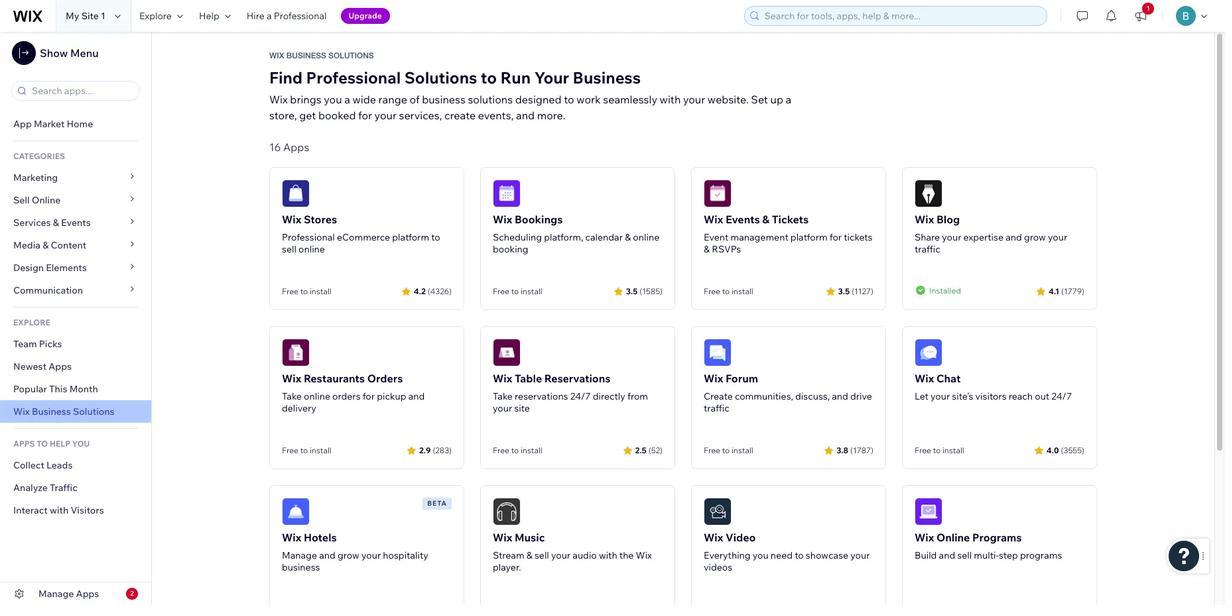 Task type: describe. For each thing, give the bounding box(es) containing it.
your left website.
[[683, 93, 705, 106]]

categories
[[13, 151, 65, 161]]

get
[[299, 109, 316, 122]]

design elements link
[[0, 257, 151, 279]]

media & content
[[13, 239, 86, 251]]

for inside the 'wix restaurants orders take online orders for pickup and delivery'
[[363, 391, 375, 403]]

to down create on the right of page
[[722, 446, 730, 456]]

and inside wix online programs build and sell multi-step programs
[[939, 550, 955, 562]]

store,
[[269, 109, 297, 122]]

from
[[627, 391, 648, 403]]

24/7 inside wix table reservations take reservations 24/7 directly from your site
[[570, 391, 591, 403]]

wix inside "link"
[[13, 406, 30, 418]]

wix for wide
[[269, 93, 288, 106]]

sell online link
[[0, 189, 151, 212]]

take for wix restaurants orders
[[282, 391, 302, 403]]

free for wix table reservations
[[493, 446, 509, 456]]

free to install for create
[[704, 446, 753, 456]]

help
[[199, 10, 219, 22]]

professional for stores
[[282, 231, 335, 243]]

& inside "link"
[[43, 239, 49, 251]]

free to install for scheduling
[[493, 287, 542, 297]]

stores
[[304, 213, 337, 226]]

platform inside wix stores professional ecommerce platform to sell online
[[392, 231, 429, 243]]

discuss,
[[795, 391, 830, 403]]

wix bookings logo image
[[493, 180, 521, 208]]

sell inside wix stores professional ecommerce platform to sell online
[[282, 243, 296, 255]]

leads
[[46, 460, 73, 472]]

seamlessly
[[603, 93, 657, 106]]

show menu button
[[12, 41, 99, 65]]

range
[[378, 93, 407, 106]]

manage apps
[[38, 588, 99, 600]]

(4326)
[[428, 286, 452, 296]]

free for wix stores
[[282, 287, 298, 297]]

hire a professional link
[[239, 0, 335, 32]]

wide
[[353, 93, 376, 106]]

2.5
[[635, 445, 647, 455]]

player.
[[493, 562, 521, 574]]

your
[[534, 68, 569, 88]]

my site 1
[[66, 10, 105, 22]]

team
[[13, 338, 37, 350]]

install for create
[[732, 446, 753, 456]]

events inside wix events & tickets event management platform for tickets & rsvps
[[726, 213, 760, 226]]

your down 'blog'
[[942, 231, 961, 243]]

apps for manage apps
[[76, 588, 99, 600]]

interact with visitors link
[[0, 499, 151, 522]]

0 horizontal spatial a
[[267, 10, 272, 22]]

hire a professional
[[247, 10, 327, 22]]

communities,
[[735, 391, 793, 403]]

newest apps
[[13, 361, 72, 373]]

to inside wix stores professional ecommerce platform to sell online
[[431, 231, 440, 243]]

wix up find
[[269, 51, 284, 60]]

with inside wix music stream & sell your audio with the wix player.
[[599, 550, 617, 562]]

wix forum logo image
[[704, 339, 732, 367]]

wix hotels manage and grow your hospitality business
[[282, 531, 428, 574]]

(283)
[[433, 445, 452, 455]]

communication link
[[0, 279, 151, 302]]

free for wix chat
[[915, 446, 931, 456]]

wix hotels logo image
[[282, 498, 310, 526]]

your inside wix table reservations take reservations 24/7 directly from your site
[[493, 403, 512, 415]]

wix for calendar
[[493, 213, 512, 226]]

sidebar element
[[0, 32, 152, 606]]

team picks
[[13, 338, 62, 350]]

services & events link
[[0, 212, 151, 234]]

16 apps
[[269, 141, 309, 154]]

wix right the
[[636, 550, 652, 562]]

online inside the 'wix restaurants orders take online orders for pickup and delivery'
[[304, 391, 330, 403]]

create
[[704, 391, 733, 403]]

with inside sidebar element
[[50, 505, 69, 517]]

design
[[13, 262, 44, 274]]

reservations
[[544, 372, 611, 385]]

your inside the wix chat let your site's visitors reach out 24/7
[[931, 391, 950, 403]]

wix for grow
[[282, 531, 301, 545]]

to down booking
[[511, 287, 519, 297]]

0 vertical spatial business
[[286, 51, 326, 60]]

communication
[[13, 285, 85, 297]]

media
[[13, 239, 40, 251]]

24/7 inside the wix chat let your site's visitors reach out 24/7
[[1052, 391, 1072, 403]]

wix music stream & sell your audio with the wix player.
[[493, 531, 652, 574]]

bookings
[[515, 213, 563, 226]]

1 inside button
[[1147, 4, 1150, 13]]

to down rsvps
[[722, 287, 730, 297]]

explore
[[139, 10, 172, 22]]

site
[[81, 10, 99, 22]]

install for scheduling
[[521, 287, 542, 297]]

your up '4.1'
[[1048, 231, 1067, 243]]

your inside wix music stream & sell your audio with the wix player.
[[551, 550, 571, 562]]

wix for online
[[282, 372, 301, 385]]

directly
[[593, 391, 625, 403]]

for inside wix brings you a wide range of business solutions designed to work seamlessly with your website. set up a store, get booked for your services, create events, and more.
[[358, 109, 372, 122]]

wix table reservations take reservations 24/7 directly from your site
[[493, 372, 648, 415]]

wix restaurants orders logo image
[[282, 339, 310, 367]]

collect
[[13, 460, 44, 472]]

wix chat logo image
[[915, 339, 943, 367]]

2 horizontal spatial a
[[786, 93, 791, 106]]

wix bookings scheduling platform, calendar & online booking
[[493, 213, 660, 255]]

install for orders
[[310, 446, 332, 456]]

business for range
[[422, 93, 466, 106]]

online inside wix bookings scheduling platform, calendar & online booking
[[633, 231, 660, 243]]

audio
[[573, 550, 597, 562]]

calendar
[[585, 231, 623, 243]]

orders
[[367, 372, 403, 385]]

professional for a
[[274, 10, 327, 22]]

upgrade
[[349, 11, 382, 21]]

grow inside wix hotels manage and grow your hospitality business
[[338, 550, 359, 562]]

to up wix online programs logo on the bottom right of page
[[933, 446, 941, 456]]

to down the site
[[511, 446, 519, 456]]

help
[[50, 439, 70, 449]]

site
[[514, 403, 530, 415]]

your inside wix video everything you need to showcase your videos
[[851, 550, 870, 562]]

16
[[269, 141, 281, 154]]

& inside wix bookings scheduling platform, calendar & online booking
[[625, 231, 631, 243]]

2.5 (52)
[[635, 445, 663, 455]]

3.5 for platform,
[[626, 286, 638, 296]]

traffic inside wix forum create communities, discuss, and drive traffic
[[704, 403, 730, 415]]

with inside wix brings you a wide range of business solutions designed to work seamlessly with your website. set up a store, get booked for your services, create events, and more.
[[660, 93, 681, 106]]

wix for discuss,
[[704, 372, 723, 385]]

and inside wix hotels manage and grow your hospitality business
[[319, 550, 335, 562]]

install for reservations
[[521, 446, 542, 456]]

2 horizontal spatial solutions
[[404, 68, 477, 88]]

(1585)
[[640, 286, 663, 296]]

Search apps... field
[[28, 82, 135, 100]]

site's
[[952, 391, 973, 403]]

to down delivery
[[300, 446, 308, 456]]

wix online programs build and sell multi-step programs
[[915, 531, 1062, 562]]

installed
[[929, 286, 961, 296]]

visitors
[[71, 505, 104, 517]]

help button
[[191, 0, 239, 32]]

and inside wix brings you a wide range of business solutions designed to work seamlessly with your website. set up a store, get booked for your services, create events, and more.
[[516, 109, 535, 122]]

step
[[999, 550, 1018, 562]]

apps for newest apps
[[49, 361, 72, 373]]

free to install for &
[[704, 287, 753, 297]]

3.8 (1787)
[[837, 445, 874, 455]]

3.5 (1127)
[[838, 286, 874, 296]]

hire
[[247, 10, 265, 22]]

hotels
[[304, 531, 337, 545]]

event
[[704, 231, 729, 243]]

share
[[915, 231, 940, 243]]

app market home
[[13, 118, 93, 130]]

free to install for orders
[[282, 446, 332, 456]]

wix business solutions link
[[0, 401, 151, 423]]

reservations
[[515, 391, 568, 403]]

and inside wix blog share your expertise and grow your traffic
[[1006, 231, 1022, 243]]

show
[[40, 46, 68, 60]]

4.2
[[414, 286, 426, 296]]

blog
[[937, 213, 960, 226]]

marketing
[[13, 172, 58, 184]]

wix events & tickets event management platform for tickets & rsvps
[[704, 213, 873, 255]]

designed
[[515, 93, 562, 106]]

booked
[[318, 109, 356, 122]]

manage inside sidebar element
[[38, 588, 74, 600]]

1 horizontal spatial solutions
[[328, 51, 374, 60]]

multi-
[[974, 550, 999, 562]]

wix restaurants orders take online orders for pickup and delivery
[[282, 372, 425, 415]]

to inside wix video everything you need to showcase your videos
[[795, 550, 804, 562]]



Task type: locate. For each thing, give the bounding box(es) containing it.
business down hotels at the bottom left
[[282, 562, 320, 574]]

business inside wix brings you a wide range of business solutions designed to work seamlessly with your website. set up a store, get booked for your services, create events, and more.
[[422, 93, 466, 106]]

solutions inside "link"
[[73, 406, 115, 418]]

0 vertical spatial business
[[422, 93, 466, 106]]

free to install
[[282, 287, 332, 297], [493, 287, 542, 297], [704, 287, 753, 297], [282, 446, 332, 456], [493, 446, 542, 456], [704, 446, 753, 456], [915, 446, 964, 456]]

free down delivery
[[282, 446, 298, 456]]

wix up store, on the top of the page
[[269, 93, 288, 106]]

online for sell
[[32, 194, 61, 206]]

free for wix bookings
[[493, 287, 509, 297]]

0 horizontal spatial business
[[282, 562, 320, 574]]

to up 4.2 (4326)
[[431, 231, 440, 243]]

business for your
[[282, 562, 320, 574]]

1 horizontal spatial wix business solutions
[[269, 51, 374, 60]]

newest
[[13, 361, 46, 373]]

1 horizontal spatial with
[[599, 550, 617, 562]]

(1787)
[[850, 445, 874, 455]]

wix for expertise
[[915, 213, 934, 226]]

wix up share
[[915, 213, 934, 226]]

1 vertical spatial you
[[753, 550, 769, 562]]

free to install down booking
[[493, 287, 542, 297]]

wix inside the wix chat let your site's visitors reach out 24/7
[[915, 372, 934, 385]]

a right up
[[786, 93, 791, 106]]

professional inside wix stores professional ecommerce platform to sell online
[[282, 231, 335, 243]]

wix up the build
[[915, 531, 934, 545]]

(1127)
[[852, 286, 874, 296]]

you
[[72, 439, 90, 449]]

events
[[726, 213, 760, 226], [61, 217, 91, 229]]

24/7 down reservations
[[570, 391, 591, 403]]

business up create
[[422, 93, 466, 106]]

to left work
[[564, 93, 574, 106]]

1 horizontal spatial take
[[493, 391, 513, 403]]

with down traffic on the bottom
[[50, 505, 69, 517]]

my
[[66, 10, 79, 22]]

2
[[130, 590, 134, 598]]

visitors
[[975, 391, 1007, 403]]

to inside wix brings you a wide range of business solutions designed to work seamlessly with your website. set up a store, get booked for your services, create events, and more.
[[564, 93, 574, 106]]

wix table reservations logo image
[[493, 339, 521, 367]]

1 horizontal spatial online
[[937, 531, 970, 545]]

wix inside wix online programs build and sell multi-step programs
[[915, 531, 934, 545]]

scheduling
[[493, 231, 542, 243]]

your left audio
[[551, 550, 571, 562]]

3.5 left (1585)
[[626, 286, 638, 296]]

1 3.5 from the left
[[626, 286, 638, 296]]

wix inside wix hotels manage and grow your hospitality business
[[282, 531, 301, 545]]

home
[[67, 118, 93, 130]]

free to install down delivery
[[282, 446, 332, 456]]

0 horizontal spatial you
[[324, 93, 342, 106]]

1 vertical spatial manage
[[38, 588, 74, 600]]

apps for 16 apps
[[283, 141, 309, 154]]

manage inside wix hotels manage and grow your hospitality business
[[282, 550, 317, 562]]

wix inside wix forum create communities, discuss, and drive traffic
[[704, 372, 723, 385]]

your right showcase
[[851, 550, 870, 562]]

free for wix restaurants orders
[[282, 446, 298, 456]]

install for &
[[732, 287, 753, 297]]

0 horizontal spatial solutions
[[73, 406, 115, 418]]

events inside sidebar element
[[61, 217, 91, 229]]

free to install down let
[[915, 446, 964, 456]]

wix inside wix blog share your expertise and grow your traffic
[[915, 213, 934, 226]]

take inside wix table reservations take reservations 24/7 directly from your site
[[493, 391, 513, 403]]

1 horizontal spatial a
[[344, 93, 350, 106]]

drive
[[850, 391, 872, 403]]

free right (283)
[[493, 446, 509, 456]]

1 vertical spatial for
[[830, 231, 842, 243]]

for right orders
[[363, 391, 375, 403]]

and right expertise
[[1006, 231, 1022, 243]]

0 horizontal spatial 3.5
[[626, 286, 638, 296]]

apps to help you
[[13, 439, 90, 449]]

0 horizontal spatial manage
[[38, 588, 74, 600]]

explore
[[13, 318, 50, 328]]

manage
[[282, 550, 317, 562], [38, 588, 74, 600]]

and inside wix forum create communities, discuss, and drive traffic
[[832, 391, 848, 403]]

wix brings you a wide range of business solutions designed to work seamlessly with your website. set up a store, get booked for your services, create events, and more.
[[269, 93, 791, 122]]

& right media
[[43, 239, 49, 251]]

wix business solutions up find
[[269, 51, 374, 60]]

this
[[49, 383, 67, 395]]

1 horizontal spatial events
[[726, 213, 760, 226]]

wix music logo image
[[493, 498, 521, 526]]

solutions up of
[[404, 68, 477, 88]]

and down designed
[[516, 109, 535, 122]]

wix stores professional ecommerce platform to sell online
[[282, 213, 440, 255]]

free down rsvps
[[704, 287, 720, 297]]

& right calendar at the top of the page
[[625, 231, 631, 243]]

online down restaurants
[[304, 391, 330, 403]]

wix up everything
[[704, 531, 723, 545]]

free to install down create on the right of page
[[704, 446, 753, 456]]

0 horizontal spatial events
[[61, 217, 91, 229]]

popular this month link
[[0, 378, 151, 401]]

take inside the 'wix restaurants orders take online orders for pickup and delivery'
[[282, 391, 302, 403]]

sell left multi-
[[957, 550, 972, 562]]

online inside wix online programs build and sell multi-step programs
[[937, 531, 970, 545]]

0 horizontal spatial online
[[32, 194, 61, 206]]

2 24/7 from the left
[[1052, 391, 1072, 403]]

wix video everything you need to showcase your videos
[[704, 531, 870, 574]]

your inside wix hotels manage and grow your hospitality business
[[362, 550, 381, 562]]

free to install for reservations
[[493, 446, 542, 456]]

picks
[[39, 338, 62, 350]]

up
[[770, 93, 783, 106]]

business down popular this month
[[32, 406, 71, 418]]

1 vertical spatial grow
[[338, 550, 359, 562]]

1 vertical spatial business
[[573, 68, 641, 88]]

2 horizontal spatial business
[[573, 68, 641, 88]]

analyze traffic link
[[0, 477, 151, 499]]

brings
[[290, 93, 322, 106]]

1 take from the left
[[282, 391, 302, 403]]

free to install up wix restaurants orders logo
[[282, 287, 332, 297]]

2 horizontal spatial with
[[660, 93, 681, 106]]

0 horizontal spatial 24/7
[[570, 391, 591, 403]]

install for professional
[[310, 287, 332, 297]]

tickets
[[844, 231, 873, 243]]

wix blog logo image
[[915, 180, 943, 208]]

analyze
[[13, 482, 48, 494]]

Search for tools, apps, help & more... field
[[760, 7, 1043, 25]]

wix for need
[[704, 531, 723, 545]]

2 vertical spatial professional
[[282, 231, 335, 243]]

2 vertical spatial apps
[[76, 588, 99, 600]]

business up work
[[573, 68, 641, 88]]

to up wix restaurants orders logo
[[300, 287, 308, 297]]

2.9
[[419, 445, 431, 455]]

chat
[[937, 372, 961, 385]]

wix for and
[[915, 531, 934, 545]]

and down hotels at the bottom left
[[319, 550, 335, 562]]

& up management
[[762, 213, 770, 226]]

wix up stream
[[493, 531, 512, 545]]

interact with visitors
[[13, 505, 104, 517]]

traffic inside wix blog share your expertise and grow your traffic
[[915, 243, 940, 255]]

services,
[[399, 109, 442, 122]]

wix up let
[[915, 372, 934, 385]]

0 vertical spatial with
[[660, 93, 681, 106]]

business inside wix hotels manage and grow your hospitality business
[[282, 562, 320, 574]]

0 vertical spatial you
[[324, 93, 342, 106]]

1 vertical spatial solutions
[[404, 68, 477, 88]]

wix blog share your expertise and grow your traffic
[[915, 213, 1067, 255]]

wix inside wix events & tickets event management platform for tickets & rsvps
[[704, 213, 723, 226]]

the
[[619, 550, 634, 562]]

& inside wix music stream & sell your audio with the wix player.
[[526, 550, 533, 562]]

0 vertical spatial manage
[[282, 550, 317, 562]]

your left the site
[[493, 403, 512, 415]]

install down the site
[[521, 446, 542, 456]]

& up media & content
[[53, 217, 59, 229]]

business inside "wix business solutions" "link"
[[32, 406, 71, 418]]

1 vertical spatial online
[[937, 531, 970, 545]]

wix video logo image
[[704, 498, 732, 526]]

wix stores logo image
[[282, 180, 310, 208]]

free for wix events & tickets
[[704, 287, 720, 297]]

online inside sidebar element
[[32, 194, 61, 206]]

free for wix forum
[[704, 446, 720, 456]]

wix for event
[[704, 213, 723, 226]]

0 vertical spatial grow
[[1024, 231, 1046, 243]]

2 vertical spatial for
[[363, 391, 375, 403]]

install down booking
[[521, 287, 542, 297]]

0 horizontal spatial wix business solutions
[[13, 406, 115, 418]]

1 horizontal spatial 1
[[1147, 4, 1150, 13]]

install down rsvps
[[732, 287, 753, 297]]

0 horizontal spatial platform
[[392, 231, 429, 243]]

wix online programs logo image
[[915, 498, 943, 526]]

4.2 (4326)
[[414, 286, 452, 296]]

programs
[[1020, 550, 1062, 562]]

delivery
[[282, 403, 316, 415]]

newest apps link
[[0, 356, 151, 378]]

table
[[515, 372, 542, 385]]

design elements
[[13, 262, 87, 274]]

wix inside wix stores professional ecommerce platform to sell online
[[282, 213, 301, 226]]

wix for platform
[[282, 213, 301, 226]]

grow inside wix blog share your expertise and grow your traffic
[[1024, 231, 1046, 243]]

free to install down the site
[[493, 446, 542, 456]]

professional
[[274, 10, 327, 22], [306, 68, 401, 88], [282, 231, 335, 243]]

2 vertical spatial business
[[32, 406, 71, 418]]

wix inside wix bookings scheduling platform, calendar & online booking
[[493, 213, 512, 226]]

solutions down month
[[73, 406, 115, 418]]

0 vertical spatial professional
[[274, 10, 327, 22]]

1
[[1147, 4, 1150, 13], [101, 10, 105, 22]]

install for let
[[942, 446, 964, 456]]

0 horizontal spatial 1
[[101, 10, 105, 22]]

online up the build
[[937, 531, 970, 545]]

month
[[69, 383, 98, 395]]

1 horizontal spatial traffic
[[915, 243, 940, 255]]

1 horizontal spatial platform
[[791, 231, 828, 243]]

popular this month
[[13, 383, 98, 395]]

wix for site's
[[915, 372, 934, 385]]

your down range
[[375, 109, 397, 122]]

a left wide
[[344, 93, 350, 106]]

sell online
[[13, 194, 61, 206]]

wix up event
[[704, 213, 723, 226]]

3.5 for tickets
[[838, 286, 850, 296]]

take left the site
[[493, 391, 513, 403]]

wix inside wix video everything you need to showcase your videos
[[704, 531, 723, 545]]

1 vertical spatial traffic
[[704, 403, 730, 415]]

you inside wix video everything you need to showcase your videos
[[753, 550, 769, 562]]

and right the build
[[939, 550, 955, 562]]

for down wide
[[358, 109, 372, 122]]

sell down wix stores logo
[[282, 243, 296, 255]]

install down "site's"
[[942, 446, 964, 456]]

0 vertical spatial wix business solutions
[[269, 51, 374, 60]]

sell inside wix online programs build and sell multi-step programs
[[957, 550, 972, 562]]

a right hire
[[267, 10, 272, 22]]

sell inside wix music stream & sell your audio with the wix player.
[[535, 550, 549, 562]]

(3555)
[[1061, 445, 1085, 455]]

with right the seamlessly
[[660, 93, 681, 106]]

2 horizontal spatial sell
[[957, 550, 972, 562]]

0 horizontal spatial apps
[[49, 361, 72, 373]]

wix events & tickets logo image
[[704, 180, 732, 208]]

1 horizontal spatial 24/7
[[1052, 391, 1072, 403]]

grow left hospitality
[[338, 550, 359, 562]]

online down the stores
[[299, 243, 325, 255]]

1 horizontal spatial business
[[422, 93, 466, 106]]

1 horizontal spatial grow
[[1024, 231, 1046, 243]]

0 vertical spatial apps
[[283, 141, 309, 154]]

collect leads link
[[0, 454, 151, 477]]

1 horizontal spatial apps
[[76, 588, 99, 600]]

videos
[[704, 562, 732, 574]]

to up solutions
[[481, 68, 497, 88]]

0 horizontal spatial business
[[32, 406, 71, 418]]

sell
[[13, 194, 30, 206]]

wix chat let your site's visitors reach out 24/7
[[915, 372, 1072, 403]]

and right pickup
[[408, 391, 425, 403]]

ecommerce
[[337, 231, 390, 243]]

apps right 16
[[283, 141, 309, 154]]

0 vertical spatial for
[[358, 109, 372, 122]]

to
[[481, 68, 497, 88], [564, 93, 574, 106], [431, 231, 440, 243], [300, 287, 308, 297], [511, 287, 519, 297], [722, 287, 730, 297], [300, 446, 308, 456], [511, 446, 519, 456], [722, 446, 730, 456], [933, 446, 941, 456], [795, 550, 804, 562]]

1 vertical spatial apps
[[49, 361, 72, 373]]

professional down the stores
[[282, 231, 335, 243]]

business
[[422, 93, 466, 106], [282, 562, 320, 574]]

traffic
[[915, 243, 940, 255], [704, 403, 730, 415]]

with left the
[[599, 550, 617, 562]]

wix down wix stores logo
[[282, 213, 301, 226]]

1 horizontal spatial you
[[753, 550, 769, 562]]

0 vertical spatial online
[[32, 194, 61, 206]]

solutions
[[468, 93, 513, 106]]

sell down "music"
[[535, 550, 549, 562]]

wix up scheduling
[[493, 213, 512, 226]]

wix down wix restaurants orders logo
[[282, 372, 301, 385]]

1 24/7 from the left
[[570, 391, 591, 403]]

wix inside wix brings you a wide range of business solutions designed to work seamlessly with your website. set up a store, get booked for your services, create events, and more.
[[269, 93, 288, 106]]

professional up wide
[[306, 68, 401, 88]]

0 horizontal spatial with
[[50, 505, 69, 517]]

app
[[13, 118, 32, 130]]

install down delivery
[[310, 446, 332, 456]]

events up management
[[726, 213, 760, 226]]

1 horizontal spatial manage
[[282, 550, 317, 562]]

wix forum create communities, discuss, and drive traffic
[[704, 372, 872, 415]]

wix down wix hotels logo
[[282, 531, 301, 545]]

wix inside the 'wix restaurants orders take online orders for pickup and delivery'
[[282, 372, 301, 385]]

of
[[410, 93, 420, 106]]

1 horizontal spatial business
[[286, 51, 326, 60]]

apps
[[283, 141, 309, 154], [49, 361, 72, 373], [76, 588, 99, 600]]

solutions down upgrade button
[[328, 51, 374, 60]]

popular
[[13, 383, 47, 395]]

you up booked
[[324, 93, 342, 106]]

1 horizontal spatial sell
[[535, 550, 549, 562]]

1 vertical spatial with
[[50, 505, 69, 517]]

traffic
[[50, 482, 77, 494]]

set
[[751, 93, 768, 106]]

free down let
[[915, 446, 931, 456]]

services & events
[[13, 217, 91, 229]]

restaurants
[[304, 372, 365, 385]]

hospitality
[[383, 550, 428, 562]]

wix up create on the right of page
[[704, 372, 723, 385]]

1 platform from the left
[[392, 231, 429, 243]]

traffic down 'blog'
[[915, 243, 940, 255]]

wix for reservations
[[493, 372, 512, 385]]

1 horizontal spatial 3.5
[[838, 286, 850, 296]]

1 button
[[1126, 0, 1155, 32]]

need
[[771, 550, 793, 562]]

events down the sell online link
[[61, 217, 91, 229]]

& left rsvps
[[704, 243, 710, 255]]

grow right expertise
[[1024, 231, 1046, 243]]

to right need
[[795, 550, 804, 562]]

wix for sell
[[493, 531, 512, 545]]

24/7 right out
[[1052, 391, 1072, 403]]

free to install for professional
[[282, 287, 332, 297]]

2 take from the left
[[493, 391, 513, 403]]

free to install down rsvps
[[704, 287, 753, 297]]

2 3.5 from the left
[[838, 286, 850, 296]]

0 horizontal spatial grow
[[338, 550, 359, 562]]

0 vertical spatial traffic
[[915, 243, 940, 255]]

1 vertical spatial wix business solutions
[[13, 406, 115, 418]]

online inside wix stores professional ecommerce platform to sell online
[[299, 243, 325, 255]]

2 platform from the left
[[791, 231, 828, 243]]

wix inside wix table reservations take reservations 24/7 directly from your site
[[493, 372, 512, 385]]

0 vertical spatial solutions
[[328, 51, 374, 60]]

2 vertical spatial with
[[599, 550, 617, 562]]

let
[[915, 391, 929, 403]]

wix down popular
[[13, 406, 30, 418]]

3.5 left (1127)
[[838, 286, 850, 296]]

and left drive
[[832, 391, 848, 403]]

business up find
[[286, 51, 326, 60]]

3.8
[[837, 445, 848, 455]]

you inside wix brings you a wide range of business solutions designed to work seamlessly with your website. set up a store, get booked for your services, create events, and more.
[[324, 93, 342, 106]]

install down the "communities,"
[[732, 446, 753, 456]]

and inside the 'wix restaurants orders take online orders for pickup and delivery'
[[408, 391, 425, 403]]

you
[[324, 93, 342, 106], [753, 550, 769, 562]]

wix business solutions down this
[[13, 406, 115, 418]]

online for wix
[[937, 531, 970, 545]]

free down booking
[[493, 287, 509, 297]]

0 horizontal spatial sell
[[282, 243, 296, 255]]

for inside wix events & tickets event management platform for tickets & rsvps
[[830, 231, 842, 243]]

2 horizontal spatial apps
[[283, 141, 309, 154]]

orders
[[332, 391, 361, 403]]

menu
[[70, 46, 99, 60]]

platform right ecommerce in the left of the page
[[392, 231, 429, 243]]

platform inside wix events & tickets event management platform for tickets & rsvps
[[791, 231, 828, 243]]

1 vertical spatial business
[[282, 562, 320, 574]]

website.
[[708, 93, 749, 106]]

free to install for let
[[915, 446, 964, 456]]

2.9 (283)
[[419, 445, 452, 455]]

apps up this
[[49, 361, 72, 373]]

for left tickets
[[830, 231, 842, 243]]

take for wix table reservations
[[493, 391, 513, 403]]

0 horizontal spatial traffic
[[704, 403, 730, 415]]

online up the services & events
[[32, 194, 61, 206]]

1 vertical spatial professional
[[306, 68, 401, 88]]

0 horizontal spatial take
[[282, 391, 302, 403]]

wix business solutions inside "wix business solutions" "link"
[[13, 406, 115, 418]]

&
[[762, 213, 770, 226], [53, 217, 59, 229], [625, 231, 631, 243], [43, 239, 49, 251], [704, 243, 710, 255], [526, 550, 533, 562]]

find
[[269, 68, 303, 88]]

2 vertical spatial solutions
[[73, 406, 115, 418]]



Task type: vqa. For each thing, say whether or not it's contained in the screenshot.
the left the online courses
no



